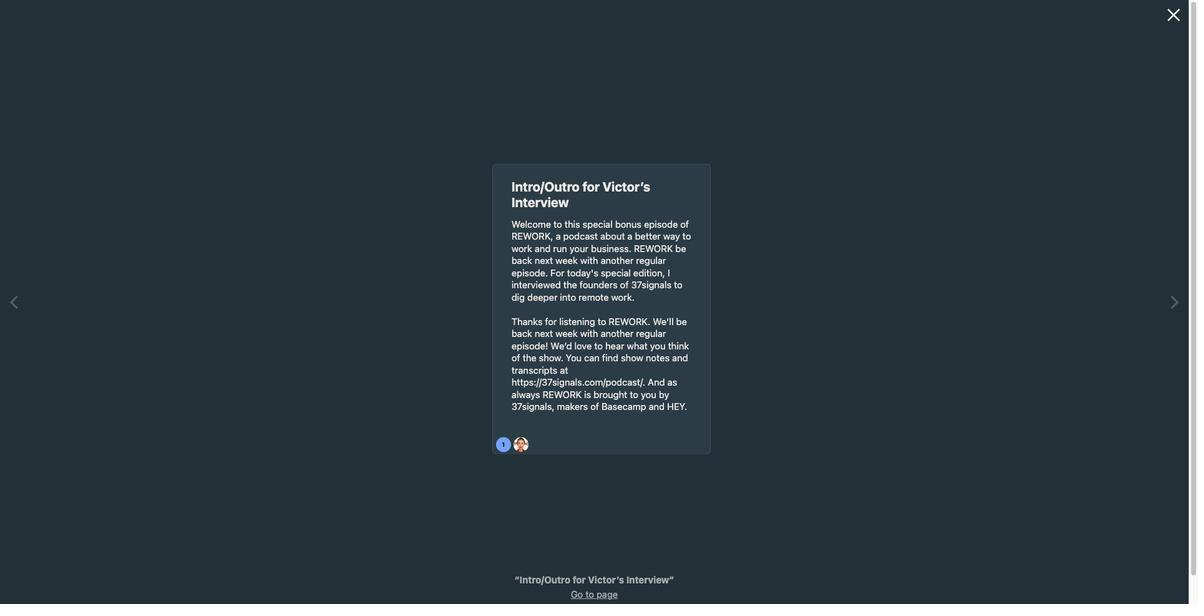 Task type: describe. For each thing, give the bounding box(es) containing it.
d...
[[602, 310, 613, 319]]

to inside . and as always rework is brought to you by 37signals, makers of basecamp and hey.
[[630, 389, 639, 400]]

37signals for welcome to this special bonus episode of rework, a podcast about a better way to work and run your business. rework be back next week with another regular episode. for today's special edition, i interviewed the founders of 37signals to d...
[[557, 310, 591, 319]]

37signals,
[[512, 401, 555, 412]]

page
[[597, 588, 618, 600]]

better for welcome to this special bonus episode of rework, a podcast about a better way to work and run your business. rework be back next week with another regular episode. for today's special edition, i interviewed the founders of 37signals to dig deeper into remote work.
[[635, 230, 661, 242]]

another inside thanks for listening to rework. we'll be back next week with another regular episode! we'd love to hear what you think of the show. you can find show                 notes and transcripts at https://37signals.com/podcast/
[[601, 328, 634, 339]]

bonus for welcome to this special bonus episode of rework, a podcast about a better way to work and run your business. rework be back next week with another regular episode. for today's special edition, i interviewed the founders of 37signals to d...
[[584, 193, 606, 202]]

for for dig
[[551, 267, 565, 278]]

main element
[[0, 0, 1189, 24]]

licensed
[[440, 241, 469, 251]]

the inside the welcome to this special bonus episode of rework, a podcast about a better way to work and run your business. rework be back next week with another regular episode. for today's special edition, i interviewed the founders of 37signals to d...
[[600, 290, 612, 300]]

business. for welcome to this special bonus episode of rework, a podcast about a better way to work and run your business. rework be back next week with another regular episode. for today's special edition, i interviewed the founders of 37signals to d...
[[557, 242, 591, 251]]

into
[[560, 291, 576, 302]]

been
[[440, 251, 457, 261]]

find
[[602, 352, 619, 363]]

you inside . and as always rework is brought to you by 37signals, makers of basecamp and hey.
[[641, 389, 657, 400]]

1 for welcome to this special bonus episode of rework, a podcast about a better way to work and run your business. rework be back next week with another regular episode. for today's special edition, i interviewed the founders of 37signals to dig deeper into remote work.
[[502, 441, 505, 448]]

we'll
[[653, 315, 674, 327]]

week inside thanks for listening to rework. we'll be back next week with another regular episode! we'd love to hear what you think of the show. you can find show                 notes and transcripts at https://37signals.com/podcast/
[[556, 328, 578, 339]]

we've
[[494, 241, 515, 251]]

is
[[585, 389, 591, 400]]

today's for dig
[[567, 267, 599, 278]]

this for welcome to this special bonus episode of rework, a podcast about a better way to work and run your business. rework be back next week with another regular episode. for today's special edition, i interviewed the founders of 37signals to dig deeper into remote work.
[[565, 218, 580, 229]]

about for welcome to this special bonus episode of rework, a podcast about a better way to work and run your business. rework be back next week with another regular episode. for today's special edition, i interviewed the founders of 37signals to d...
[[594, 212, 614, 222]]

i for welcome to this special bonus episode of rework, a podcast about a better way to work and run your business. rework be back next week with another regular episode. for today's special edition, i interviewed the founders of 37signals to dig deeper into remote work.
[[668, 267, 670, 278]]

by
[[659, 389, 670, 400]]

welcome for welcome to this special bonus episode of rework, a podcast about a better way to work and run your business. rework be back next week with another regular episode. for today's special edition, i interviewed the founders of 37signals to dig deeper into remote work.
[[512, 218, 551, 229]]

what
[[627, 340, 648, 351]]

this for welcome to this special bonus episode of rework, a podcast about a better way to work and run your business. rework be back next week with another regular episode. for today's special edition, i interviewed the founders of 37signals to d...
[[601, 183, 614, 193]]

go to page link
[[571, 588, 618, 600]]

music
[[471, 241, 492, 251]]

always
[[512, 389, 540, 400]]

remote
[[579, 291, 609, 302]]

be for welcome to this special bonus episode of rework, a podcast about a better way to work and run your business. rework be back next week with another regular episode. for today's special edition, i interviewed the founders of 37signals to d...
[[557, 251, 566, 261]]

and inside . and as always rework is brought to you by 37signals, makers of basecamp and hey.
[[649, 401, 665, 412]]

can
[[585, 352, 600, 363]]

annie bryan image
[[560, 254, 573, 266]]

intro/outro for welcome to this special bonus episode of rework, a podcast about a better way to work and run your business. rework be back next week with another regular episode. for today's special edition, i interviewed the founders of 37signals to d...
[[557, 139, 613, 152]]

keeping
[[440, 232, 468, 241]]

victor's inside intro/outro for victor's interview go to page
[[588, 574, 625, 586]]

and
[[648, 376, 665, 388]]

go
[[571, 588, 583, 600]]

of up work.
[[620, 279, 629, 290]]

intro/outro for victor's interview for welcome to this special bonus episode of rework, a podcast about a better way to work and run your business. rework be back next week with another regular episode. for today's special edition, i interviewed the founders of 37signals to d...
[[557, 139, 630, 177]]

regular inside thanks for listening to rework. we'll be back next week with another regular episode! we'd love to hear what you think of the show. you can find show                 notes and transcripts at https://37signals.com/podcast/
[[636, 328, 666, 339]]

podcast for welcome to this special bonus episode of rework, a podcast about a better way to work and run your business. rework be back next week with another regular episode. for today's special edition, i interviewed the founders of 37signals to dig deeper into remote work.
[[564, 230, 598, 242]]

founders for dig
[[580, 279, 618, 290]]

we'd
[[551, 340, 572, 351]]

with inside thanks for listening to rework. we'll be back next week with another regular episode! we'd love to hear what you think of the show. you can find show                 notes and transcripts at https://37signals.com/podcast/
[[581, 328, 598, 339]]

notes
[[646, 352, 670, 363]]

for inside intro/outro for victor's interview go to page
[[573, 574, 586, 586]]

run for welcome to this special bonus episode of rework, a podcast about a better way to work and run your business. rework be back next week with another regular episode. for today's special edition, i interviewed the founders of 37signals to d...
[[572, 232, 584, 241]]

you
[[566, 352, 582, 363]]

your for welcome to this special bonus episode of rework, a podcast about a better way to work and run your business. rework be back next week with another regular episode. for today's special edition, i interviewed the founders of 37signals to d...
[[586, 232, 602, 241]]

rework- cover3.avif
[[688, 224, 736, 244]]

james peterson image
[[1166, 3, 1184, 22]]

thanks for listening to rework. we'll be back next week with another regular episode! we'd love to hear what you think of the show. you can find show                 notes and transcripts at https://37signals.com/podcast/
[[512, 315, 689, 388]]

the inside welcome to this special bonus episode of rework, a podcast about a better way to work and run your business. rework be back next week with another regular episode. for today's special edition, i interviewed the founders of 37signals to dig deeper into remote work.
[[564, 279, 578, 290]]

week for dig
[[556, 255, 578, 266]]

music
[[450, 183, 475, 193]]

rework.
[[609, 315, 651, 327]]

for inside thanks for listening to rework. we'll be back next week with another regular episode! we'd love to hear what you think of the show. you can find show                 notes and transcripts at https://37signals.com/podcast/
[[545, 315, 557, 327]]

breadcrumb element
[[280, 32, 909, 60]]

welcome for welcome to this special bonus episode of rework, a podcast about a better way to work and run your business. rework be back next week with another regular episode. for today's special edition, i interviewed the founders of 37signals to d...
[[557, 183, 590, 193]]

think
[[668, 340, 689, 351]]

makers
[[557, 401, 588, 412]]

victor's for welcome to this special bonus episode of rework, a podcast about a better way to work and run your business. rework be back next week with another regular episode. for today's special edition, i interviewed the founders of 37signals to dig deeper into remote work.
[[603, 179, 651, 194]]

hey.
[[668, 401, 687, 412]]

interview inside intro/outro for victor's interview go to page
[[627, 574, 670, 586]]

listening
[[560, 315, 596, 327]]

show
[[621, 352, 644, 363]]

be for welcome to this special bonus episode of rework, a podcast about a better way to work and run your business. rework be back next week with another regular episode. for today's special edition, i interviewed the founders of 37signals to dig deeper into remote work.
[[676, 242, 687, 254]]

welcome to this special bonus episode of rework, a podcast about a better way to work and run your business. rework be back next week with another regular episode. for today's special edition, i interviewed the founders of 37signals to dig deeper into remote work.
[[512, 218, 691, 302]]

edition, for welcome to this special bonus episode of rework, a podcast about a better way to work and run your business. rework be back next week with another regular episode. for today's special edition, i interviewed the founders of 37signals to dig deeper into remote work.
[[634, 267, 665, 278]]

love
[[575, 340, 592, 351]]

bonus for welcome to this special bonus episode of rework, a podcast about a better way to work and run your business. rework be back next week with another regular episode. for today's special edition, i interviewed the founders of 37signals to dig deeper into remote work.
[[615, 218, 642, 229]]

37signals for welcome to this special bonus episode of rework, a podcast about a better way to work and run your business. rework be back next week with another regular episode. for today's special edition, i interviewed the founders of 37signals to dig deeper into remote work.
[[632, 279, 672, 290]]

interviewed for d...
[[557, 290, 598, 300]]

the right in
[[489, 251, 500, 261]]

basecamp
[[602, 401, 647, 412]]

business. for welcome to this special bonus episode of rework, a podcast about a better way to work and run your business. rework be back next week with another regular episode. for today's special edition, i interviewed the founders of 37signals to dig deeper into remote work.
[[591, 242, 632, 254]]

show. inside here's where we're keeping track of the licensed music we've been using in the show.
[[440, 261, 460, 270]]

cheryl walters image
[[678, 254, 690, 266]]

to inside intro/outro for victor's interview go to page
[[586, 588, 594, 600]]



Task type: vqa. For each thing, say whether or not it's contained in the screenshot.
'Lineup' link
no



Task type: locate. For each thing, give the bounding box(es) containing it.
hear
[[606, 340, 625, 351]]

1 horizontal spatial rework,
[[597, 203, 631, 212]]

1 vertical spatial intro/outro
[[512, 179, 580, 194]]

1 horizontal spatial for
[[590, 271, 601, 280]]

1 horizontal spatial i
[[668, 267, 670, 278]]

for up remote
[[590, 271, 601, 280]]

intro/outro inside intro/outro for victor's interview go to page
[[520, 574, 571, 586]]

cover3.avif
[[688, 234, 736, 244]]

for
[[551, 267, 565, 278], [590, 271, 601, 280]]

and down think
[[673, 352, 688, 363]]

of left rework-
[[681, 218, 689, 229]]

1 horizontal spatial rework
[[593, 242, 625, 251]]

annie bryan image
[[514, 437, 529, 452]]

rework
[[593, 242, 625, 251], [634, 242, 673, 254], [543, 389, 582, 400]]

business. up annie bryan image
[[557, 242, 591, 251]]

special
[[557, 193, 582, 202], [583, 218, 613, 229], [601, 267, 631, 278], [557, 281, 582, 290]]

episode for welcome to this special bonus episode of rework, a podcast about a better way to work and run your business. rework be back next week with another regular episode. for today's special edition, i interviewed the founders of 37signals to d...
[[557, 203, 585, 212]]

0 horizontal spatial i
[[613, 281, 615, 290]]

37signals inside the welcome to this special bonus episode of rework, a podcast about a better way to work and run your business. rework be back next week with another regular episode. for today's special edition, i interviewed the founders of 37signals to d...
[[557, 310, 591, 319]]

back inside the welcome to this special bonus episode of rework, a podcast about a better way to work and run your business. rework be back next week with another regular episode. for today's special edition, i interviewed the founders of 37signals to d...
[[568, 251, 585, 261]]

and inside welcome to this special bonus episode of rework, a podcast about a better way to work and run your business. rework be back next week with another regular episode. for today's special edition, i interviewed the founders of 37signals to dig deeper into remote work.
[[535, 242, 551, 254]]

1 horizontal spatial 1
[[550, 257, 553, 263]]

regular down 'we'll'
[[636, 328, 666, 339]]

next inside the welcome to this special bonus episode of rework, a podcast about a better way to work and run your business. rework be back next week with another regular episode. for today's special edition, i interviewed the founders of 37signals to d...
[[587, 251, 602, 261]]

0 horizontal spatial episode.
[[512, 267, 548, 278]]

founders inside welcome to this special bonus episode of rework, a podcast about a better way to work and run your business. rework be back next week with another regular episode. for today's special edition, i interviewed the founders of 37signals to dig deeper into remote work.
[[580, 279, 618, 290]]

show.
[[440, 261, 460, 270], [539, 352, 564, 363]]

about for welcome to this special bonus episode of rework, a podcast about a better way to work and run your business. rework be back next week with another regular episode. for today's special edition, i interviewed the founders of 37signals to dig deeper into remote work.
[[601, 230, 625, 242]]

deeper
[[528, 291, 558, 302]]

founders up listening
[[557, 300, 589, 309]]

1 vertical spatial show.
[[539, 352, 564, 363]]

i inside the welcome to this special bonus episode of rework, a podcast about a better way to work and run your business. rework be back next week with another regular episode. for today's special edition, i interviewed the founders of 37signals to d...
[[613, 281, 615, 290]]

interviewed
[[512, 279, 561, 290], [557, 290, 598, 300]]

today's
[[567, 267, 599, 278], [603, 271, 629, 280]]

of down is at bottom
[[591, 401, 599, 412]]

for
[[616, 139, 630, 152], [583, 179, 600, 194], [545, 315, 557, 327], [573, 574, 586, 586]]

https://37signals.com/podcast/
[[512, 376, 643, 388]]

0 vertical spatial this
[[601, 183, 614, 193]]

your for welcome to this special bonus episode of rework, a podcast about a better way to work and run your business. rework be back next week with another regular episode. for today's special edition, i interviewed the founders of 37signals to dig deeper into remote work.
[[570, 242, 589, 254]]

episode.
[[512, 267, 548, 278], [557, 271, 587, 280]]

next up episode!
[[535, 328, 553, 339]]

1 horizontal spatial work
[[606, 222, 623, 231]]

rework inside . and as always rework is brought to you by 37signals, makers of basecamp and hey.
[[543, 389, 582, 400]]

work inside the welcome to this special bonus episode of rework, a podcast about a better way to work and run your business. rework be back next week with another regular episode. for today's special edition, i interviewed the founders of 37signals to d...
[[606, 222, 623, 231]]

way for welcome to this special bonus episode of rework, a podcast about a better way to work and run your business. rework be back next week with another regular episode. for today's special edition, i interviewed the founders of 37signals to dig deeper into remote work.
[[664, 230, 680, 242]]

podcast
[[563, 212, 592, 222], [564, 230, 598, 242]]

victor's for welcome to this special bonus episode of rework, a podcast about a better way to work and run your business. rework be back next week with another regular episode. for today's special edition, i interviewed the founders of 37signals to d...
[[557, 152, 597, 164]]

i inside welcome to this special bonus episode of rework, a podcast about a better way to work and run your business. rework be back next week with another regular episode. for today's special edition, i interviewed the founders of 37signals to dig deeper into remote work.
[[668, 267, 670, 278]]

your up into at left
[[570, 242, 589, 254]]

another for welcome to this special bonus episode of rework, a podcast about a better way to work and run your business. rework be back next week with another regular episode. for today's special edition, i interviewed the founders of 37signals to dig deeper into remote work.
[[601, 255, 634, 266]]

be
[[676, 242, 687, 254], [557, 251, 566, 261], [677, 315, 687, 327]]

of down we're
[[490, 232, 497, 241]]

way
[[581, 222, 595, 231], [664, 230, 680, 242]]

run for welcome to this special bonus episode of rework, a podcast about a better way to work and run your business. rework be back next week with another regular episode. for today's special edition, i interviewed the founders of 37signals to dig deeper into remote work.
[[553, 242, 567, 254]]

you down the .
[[641, 389, 657, 400]]

rework, up welcome to this special bonus episode of rework, a podcast about a better way to work and run your business. rework be back next week with another regular episode. for today's special edition, i interviewed the founders of 37signals to dig deeper into remote work.
[[597, 203, 631, 212]]

0 vertical spatial work
[[606, 222, 623, 231]]

0 vertical spatial intro/outro
[[557, 139, 613, 152]]

better inside welcome to this special bonus episode of rework, a podcast about a better way to work and run your business. rework be back next week with another regular episode. for today's special edition, i interviewed the founders of 37signals to dig deeper into remote work.
[[635, 230, 661, 242]]

bonus inside the welcome to this special bonus episode of rework, a podcast about a better way to work and run your business. rework be back next week with another regular episode. for today's special edition, i interviewed the founders of 37signals to d...
[[584, 193, 606, 202]]

this inside the welcome to this special bonus episode of rework, a podcast about a better way to work and run your business. rework be back next week with another regular episode. for today's special edition, i interviewed the founders of 37signals to d...
[[601, 183, 614, 193]]

of up listening
[[591, 300, 598, 309]]

show. inside thanks for listening to rework. we'll be back next week with another regular episode! we'd love to hear what you think of the show. you can find show                 notes and transcripts at https://37signals.com/podcast/
[[539, 352, 564, 363]]

0 vertical spatial victor's
[[557, 152, 597, 164]]

be up into at left
[[557, 251, 566, 261]]

0 horizontal spatial show.
[[440, 261, 460, 270]]

the up we've
[[499, 232, 511, 241]]

rework, inside the welcome to this special bonus episode of rework, a podcast about a better way to work and run your business. rework be back next week with another regular episode. for today's special edition, i interviewed the founders of 37signals to d...
[[597, 203, 631, 212]]

0 horizontal spatial for
[[551, 267, 565, 278]]

show. down been
[[440, 261, 460, 270]]

brought
[[594, 389, 628, 400]]

1 horizontal spatial better
[[635, 230, 661, 242]]

next inside welcome to this special bonus episode of rework, a podcast about a better way to work and run your business. rework be back next week with another regular episode. for today's special edition, i interviewed the founders of 37signals to dig deeper into remote work.
[[535, 255, 553, 266]]

of inside thanks for listening to rework. we'll be back next week with another regular episode! we'd love to hear what you think of the show. you can find show                 notes and transcripts at https://37signals.com/podcast/
[[512, 352, 520, 363]]

intro/outro for victor's interview
[[557, 139, 630, 177], [512, 179, 651, 209]]

0 vertical spatial welcome
[[557, 183, 590, 193]]

week for d...
[[605, 251, 623, 261]]

edition, up work.
[[634, 267, 665, 278]]

1 podcast from the top
[[563, 212, 592, 222]]

next for d...
[[587, 251, 602, 261]]

2 vertical spatial victor's
[[588, 574, 625, 586]]

way for welcome to this special bonus episode of rework, a podcast about a better way to work and run your business. rework be back next week with another regular episode. for today's special edition, i interviewed the founders of 37signals to d...
[[581, 222, 595, 231]]

episode. for dig
[[512, 267, 548, 278]]

thanks
[[512, 315, 543, 327]]

interviewed up deeper
[[512, 279, 561, 290]]

run up annie bryan image
[[572, 232, 584, 241]]

regular for welcome to this special bonus episode of rework, a podcast about a better way to work and run your business. rework be back next week with another regular episode. for today's special edition, i interviewed the founders of 37signals to d...
[[603, 261, 628, 270]]

0 horizontal spatial today's
[[567, 267, 599, 278]]

in
[[481, 251, 487, 261]]

for for d...
[[590, 271, 601, 280]]

i for welcome to this special bonus episode of rework, a podcast about a better way to work and run your business. rework be back next week with another regular episode. for today's special edition, i interviewed the founders of 37signals to d...
[[613, 281, 615, 290]]

and left annie bryan image
[[535, 242, 551, 254]]

of inside . and as always rework is brought to you by 37signals, makers of basecamp and hey.
[[591, 401, 599, 412]]

interview for welcome to this special bonus episode of rework, a podcast about a better way to work and run your business. rework be back next week with another regular episode. for today's special edition, i interviewed the founders of 37signals to dig deeper into remote work.
[[512, 195, 569, 209]]

1 vertical spatial victor's
[[603, 179, 651, 194]]

0 vertical spatial interview
[[557, 164, 604, 177]]

bonus inside welcome to this special bonus episode of rework, a podcast about a better way to work and run your business. rework be back next week with another regular episode. for today's special edition, i interviewed the founders of 37signals to dig deeper into remote work.
[[615, 218, 642, 229]]

back inside welcome to this special bonus episode of rework, a podcast about a better way to work and run your business. rework be back next week with another regular episode. for today's special edition, i interviewed the founders of 37signals to dig deeper into remote work.
[[512, 255, 532, 266]]

1 vertical spatial intro/outro for victor's interview
[[512, 179, 651, 209]]

intro/outro for welcome to this special bonus episode of rework, a podcast about a better way to work and run your business. rework be back next week with another regular episode. for today's special edition, i interviewed the founders of 37signals to dig deeper into remote work.
[[512, 179, 580, 194]]

week inside welcome to this special bonus episode of rework, a podcast about a better way to work and run your business. rework be back next week with another regular episode. for today's special edition, i interviewed the founders of 37signals to dig deeper into remote work.
[[556, 255, 578, 266]]

rework, inside welcome to this special bonus episode of rework, a podcast about a better way to work and run your business. rework be back next week with another regular episode. for today's special edition, i interviewed the founders of 37signals to dig deeper into remote work.
[[512, 230, 554, 242]]

way inside welcome to this special bonus episode of rework, a podcast about a better way to work and run your business. rework be back next week with another regular episode. for today's special edition, i interviewed the founders of 37signals to dig deeper into remote work.
[[664, 230, 680, 242]]

interviewed up listening
[[557, 290, 598, 300]]

welcome to this special bonus episode of rework, a podcast about a better way to work and run your business. rework be back next week with another regular episode. for today's special edition, i interviewed the founders of 37signals to d...
[[557, 183, 631, 319]]

0 vertical spatial podcast
[[563, 212, 592, 222]]

1 vertical spatial interview
[[512, 195, 569, 209]]

i up work.
[[613, 281, 615, 290]]

of up welcome to this special bonus episode of rework, a podcast about a better way to work and run your business. rework be back next week with another regular episode. for today's special edition, i interviewed the founders of 37signals to dig deeper into remote work.
[[587, 203, 594, 212]]

1 for rework- cover3.avif
[[668, 257, 670, 263]]

back down we've
[[512, 255, 532, 266]]

with
[[581, 255, 598, 266], [557, 261, 572, 270], [581, 328, 598, 339]]

with right annie bryan image
[[581, 255, 598, 266]]

and inside thanks for listening to rework. we'll be back next week with another regular episode! we'd love to hear what you think of the show. you can find show                 notes and transcripts at https://37signals.com/podcast/
[[673, 352, 688, 363]]

today's for d...
[[603, 271, 629, 280]]

founders up remote
[[580, 279, 618, 290]]

37signals up work.
[[632, 279, 672, 290]]

be left cover3.avif
[[676, 242, 687, 254]]

regular up work.
[[603, 261, 628, 270]]

1 horizontal spatial welcome
[[557, 183, 590, 193]]

with up into at left
[[557, 261, 572, 270]]

intro/outro
[[557, 139, 613, 152], [512, 179, 580, 194], [520, 574, 571, 586]]

episode. up dig on the left
[[512, 267, 548, 278]]

interviewed for dig
[[512, 279, 561, 290]]

episode up annie bryan image
[[557, 203, 585, 212]]

37signals inside welcome to this special bonus episode of rework, a podcast about a better way to work and run your business. rework be back next week with another regular episode. for today's special edition, i interviewed the founders of 37signals to dig deeper into remote work.
[[632, 279, 672, 290]]

0 vertical spatial your
[[586, 232, 602, 241]]

and
[[557, 232, 570, 241], [535, 242, 551, 254], [673, 352, 688, 363], [649, 401, 665, 412]]

0 vertical spatial edition,
[[634, 267, 665, 278]]

way inside the welcome to this special bonus episode of rework, a podcast about a better way to work and run your business. rework be back next week with another regular episode. for today's special edition, i interviewed the founders of 37signals to d...
[[581, 222, 595, 231]]

the inside thanks for listening to rework. we'll be back next week with another regular episode! we'd love to hear what you think of the show. you can find show                 notes and transcripts at https://37signals.com/podcast/
[[523, 352, 537, 363]]

the left work.
[[600, 290, 612, 300]]

and down "by"
[[649, 401, 665, 412]]

with for dig
[[581, 255, 598, 266]]

usage
[[478, 183, 504, 193]]

0 horizontal spatial 1
[[502, 441, 505, 448]]

founders inside the welcome to this special bonus episode of rework, a podcast about a better way to work and run your business. rework be back next week with another regular episode. for today's special edition, i interviewed the founders of 37signals to d...
[[557, 300, 589, 309]]

welcome inside the welcome to this special bonus episode of rework, a podcast about a better way to work and run your business. rework be back next week with another regular episode. for today's special edition, i interviewed the founders of 37signals to d...
[[557, 183, 590, 193]]

edition,
[[634, 267, 665, 278], [584, 281, 611, 290]]

0 horizontal spatial way
[[581, 222, 595, 231]]

1 vertical spatial bonus
[[615, 218, 642, 229]]

welcome
[[557, 183, 590, 193], [512, 218, 551, 229]]

1 vertical spatial welcome
[[512, 218, 551, 229]]

as
[[668, 376, 678, 388]]

be right 'we'll'
[[677, 315, 687, 327]]

your inside the welcome to this special bonus episode of rework, a podcast about a better way to work and run your business. rework be back next week with another regular episode. for today's special edition, i interviewed the founders of 37signals to d...
[[586, 232, 602, 241]]

business.
[[557, 242, 591, 251], [591, 242, 632, 254]]

0 vertical spatial intro/outro for victor's interview
[[557, 139, 630, 177]]

edition, inside welcome to this special bonus episode of rework, a podcast about a better way to work and run your business. rework be back next week with another regular episode. for today's special edition, i interviewed the founders of 37signals to dig deeper into remote work.
[[634, 267, 665, 278]]

0 vertical spatial show.
[[440, 261, 460, 270]]

next for dig
[[535, 255, 553, 266]]

1 vertical spatial run
[[553, 242, 567, 254]]

podcast inside welcome to this special bonus episode of rework, a podcast about a better way to work and run your business. rework be back next week with another regular episode. for today's special edition, i interviewed the founders of 37signals to dig deeper into remote work.
[[564, 230, 598, 242]]

work.
[[612, 291, 635, 302]]

work inside welcome to this special bonus episode of rework, a podcast about a better way to work and run your business. rework be back next week with another regular episode. for today's special edition, i interviewed the founders of 37signals to dig deeper into remote work.
[[512, 242, 532, 254]]

the down episode!
[[523, 352, 537, 363]]

rework up work.
[[593, 242, 625, 251]]

rework up makers
[[543, 389, 582, 400]]

interview
[[557, 164, 604, 177], [512, 195, 569, 209], [627, 574, 670, 586]]

interviewed inside the welcome to this special bonus episode of rework, a podcast about a better way to work and run your business. rework be back next week with another regular episode. for today's special edition, i interviewed the founders of 37signals to d...
[[557, 290, 598, 300]]

1 horizontal spatial show.
[[539, 352, 564, 363]]

1 left annie bryan image
[[550, 257, 553, 263]]

run up into at left
[[553, 242, 567, 254]]

better
[[557, 222, 579, 231], [635, 230, 661, 242]]

welcome inside welcome to this special bonus episode of rework, a podcast about a better way to work and run your business. rework be back next week with another regular episode. for today's special edition, i interviewed the founders of 37signals to dig deeper into remote work.
[[512, 218, 551, 229]]

edition, for welcome to this special bonus episode of rework, a podcast about a better way to work and run your business. rework be back next week with another regular episode. for today's special edition, i interviewed the founders of 37signals to d...
[[584, 281, 611, 290]]

track
[[470, 232, 488, 241]]

next left annie bryan image
[[535, 255, 553, 266]]

1 left cheryl walters image
[[668, 257, 670, 263]]

founders for d...
[[557, 300, 589, 309]]

1 horizontal spatial this
[[601, 183, 614, 193]]

next right annie bryan image
[[587, 251, 602, 261]]

episode inside welcome to this special bonus episode of rework, a podcast about a better way to work and run your business. rework be back next week with another regular episode. for today's special edition, i interviewed the founders of 37signals to dig deeper into remote work.
[[644, 218, 678, 229]]

your inside welcome to this special bonus episode of rework, a podcast about a better way to work and run your business. rework be back next week with another regular episode. for today's special edition, i interviewed the founders of 37signals to dig deeper into remote work.
[[570, 242, 589, 254]]

37signals
[[632, 279, 672, 290], [557, 310, 591, 319]]

today's inside the welcome to this special bonus episode of rework, a podcast about a better way to work and run your business. rework be back next week with another regular episode. for today's special edition, i interviewed the founders of 37signals to d...
[[603, 271, 629, 280]]

rework, right we're
[[512, 230, 554, 242]]

better inside the welcome to this special bonus episode of rework, a podcast about a better way to work and run your business. rework be back next week with another regular episode. for today's special edition, i interviewed the founders of 37signals to d...
[[557, 222, 579, 231]]

1 horizontal spatial episode.
[[557, 271, 587, 280]]

back for dig
[[512, 255, 532, 266]]

another up work.
[[601, 255, 634, 266]]

.
[[643, 376, 646, 388]]

1 horizontal spatial way
[[664, 230, 680, 242]]

interview for welcome to this special bonus episode of rework, a podcast about a better way to work and run your business. rework be back next week with another regular episode. for today's special edition, i interviewed the founders of 37signals to d...
[[557, 164, 604, 177]]

2 podcast from the top
[[564, 230, 598, 242]]

for inside the welcome to this special bonus episode of rework, a podcast about a better way to work and run your business. rework be back next week with another regular episode. for today's special edition, i interviewed the founders of 37signals to d...
[[590, 271, 601, 280]]

this
[[601, 183, 614, 193], [565, 218, 580, 229]]

be inside welcome to this special bonus episode of rework, a podcast about a better way to work and run your business. rework be back next week with another regular episode. for today's special edition, i interviewed the founders of 37signals to dig deeper into remote work.
[[676, 242, 687, 254]]

0 horizontal spatial episode
[[557, 203, 585, 212]]

run
[[572, 232, 584, 241], [553, 242, 567, 254]]

work
[[606, 222, 623, 231], [512, 242, 532, 254]]

episode. for d...
[[557, 271, 587, 280]]

episode up cheryl walters image
[[644, 218, 678, 229]]

interviewed inside welcome to this special bonus episode of rework, a podcast about a better way to work and run your business. rework be back next week with another regular episode. for today's special edition, i interviewed the founders of 37signals to dig deeper into remote work.
[[512, 279, 561, 290]]

for inside welcome to this special bonus episode of rework, a podcast about a better way to work and run your business. rework be back next week with another regular episode. for today's special edition, i interviewed the founders of 37signals to dig deeper into remote work.
[[551, 267, 565, 278]]

intro/outro for victor's interview go to page
[[520, 574, 670, 600]]

bonus
[[584, 193, 606, 202], [615, 218, 642, 229]]

show. down we'd
[[539, 352, 564, 363]]

1 vertical spatial about
[[601, 230, 625, 242]]

rework left cheryl walters image
[[634, 242, 673, 254]]

0 horizontal spatial rework
[[543, 389, 582, 400]]

rework inside welcome to this special bonus episode of rework, a podcast about a better way to work and run your business. rework be back next week with another regular episode. for today's special edition, i interviewed the founders of 37signals to dig deeper into remote work.
[[634, 242, 673, 254]]

edition, up remote
[[584, 281, 611, 290]]

today's up work.
[[603, 271, 629, 280]]

next
[[587, 251, 602, 261], [535, 255, 553, 266], [535, 328, 553, 339]]

week inside the welcome to this special bonus episode of rework, a podcast about a better way to work and run your business. rework be back next week with another regular episode. for today's special edition, i interviewed the founders of 37signals to d...
[[605, 251, 623, 261]]

. and as always rework is brought to you by 37signals, makers of basecamp and hey.
[[512, 376, 687, 412]]

1 vertical spatial i
[[613, 281, 615, 290]]

episode!
[[512, 340, 548, 351]]

transcripts
[[512, 364, 558, 375]]

and up annie bryan image
[[557, 232, 570, 241]]

you
[[650, 340, 666, 351], [641, 389, 657, 400]]

today's inside welcome to this special bonus episode of rework, a podcast about a better way to work and run your business. rework be back next week with another regular episode. for today's special edition, i interviewed the founders of 37signals to dig deeper into remote work.
[[567, 267, 599, 278]]

1 left annie bryan icon
[[502, 441, 505, 448]]

rework inside the welcome to this special bonus episode of rework, a podcast about a better way to work and run your business. rework be back next week with another regular episode. for today's special edition, i interviewed the founders of 37signals to d...
[[593, 242, 625, 251]]

0 horizontal spatial 37signals
[[557, 310, 591, 319]]

a
[[557, 212, 561, 222], [616, 212, 621, 222], [556, 230, 561, 242], [628, 230, 633, 242]]

0 vertical spatial rework,
[[597, 203, 631, 212]]

back inside thanks for listening to rework. we'll be back next week with another regular episode! we'd love to hear what you think of the show. you can find show                 notes and transcripts at https://37signals.com/podcast/
[[512, 328, 532, 339]]

another
[[601, 255, 634, 266], [574, 261, 601, 270], [601, 328, 634, 339]]

victor's
[[557, 152, 597, 164], [603, 179, 651, 194], [588, 574, 625, 586]]

0 vertical spatial bonus
[[584, 193, 606, 202]]

of down episode!
[[512, 352, 520, 363]]

1 horizontal spatial 37signals
[[632, 279, 672, 290]]

we're
[[488, 222, 507, 231]]

music usage
[[450, 183, 504, 193]]

0 horizontal spatial welcome
[[512, 218, 551, 229]]

next inside thanks for listening to rework. we'll be back next week with another regular episode! we'd love to hear what you think of the show. you can find show                 notes and transcripts at https://37signals.com/podcast/
[[535, 328, 553, 339]]

1 for welcome to this special bonus episode of rework, a podcast about a better way to work and run your business. rework be back next week with another regular episode. for today's special edition, i interviewed the founders of 37signals to d...
[[550, 257, 553, 263]]

1 vertical spatial episode
[[644, 218, 678, 229]]

another for welcome to this special bonus episode of rework, a podcast about a better way to work and run your business. rework be back next week with another regular episode. for today's special edition, i interviewed the founders of 37signals to d...
[[574, 261, 601, 270]]

rework, for welcome to this special bonus episode of rework, a podcast about a better way to work and run your business. rework be back next week with another regular episode. for today's special edition, i interviewed the founders of 37signals to dig deeper into remote work.
[[512, 230, 554, 242]]

your up remote
[[586, 232, 602, 241]]

better right the welcome to this special bonus episode of rework, a podcast about a better way to work and run your business. rework be back next week with another regular episode. for today's special edition, i interviewed the founders of 37signals to d...
[[635, 230, 661, 242]]

0 horizontal spatial work
[[512, 242, 532, 254]]

be inside the welcome to this special bonus episode of rework, a podcast about a better way to work and run your business. rework be back next week with another regular episode. for today's special edition, i interviewed the founders of 37signals to d...
[[557, 251, 566, 261]]

episode. inside welcome to this special bonus episode of rework, a podcast about a better way to work and run your business. rework be back next week with another regular episode. for today's special edition, i interviewed the founders of 37signals to dig deeper into remote work.
[[512, 267, 548, 278]]

episode
[[557, 203, 585, 212], [644, 218, 678, 229]]

1 vertical spatial podcast
[[564, 230, 598, 242]]

week up work.
[[605, 251, 623, 261]]

1 vertical spatial your
[[570, 242, 589, 254]]

regular inside welcome to this special bonus episode of rework, a podcast about a better way to work and run your business. rework be back next week with another regular episode. for today's special edition, i interviewed the founders of 37signals to dig deeper into remote work.
[[636, 255, 666, 266]]

2 horizontal spatial rework
[[634, 242, 673, 254]]

with inside welcome to this special bonus episode of rework, a podcast about a better way to work and run your business. rework be back next week with another regular episode. for today's special edition, i interviewed the founders of 37signals to dig deeper into remote work.
[[581, 255, 598, 266]]

regular left cheryl walters image
[[636, 255, 666, 266]]

0 vertical spatial i
[[668, 267, 670, 278]]

1 horizontal spatial episode
[[644, 218, 678, 229]]

another inside welcome to this special bonus episode of rework, a podcast about a better way to work and run your business. rework be back next week with another regular episode. for today's special edition, i interviewed the founders of 37signals to dig deeper into remote work.
[[601, 255, 634, 266]]

rework, for welcome to this special bonus episode of rework, a podcast about a better way to work and run your business. rework be back next week with another regular episode. for today's special edition, i interviewed the founders of 37signals to d...
[[597, 203, 631, 212]]

business. inside welcome to this special bonus episode of rework, a podcast about a better way to work and run your business. rework be back next week with another regular episode. for today's special edition, i interviewed the founders of 37signals to dig deeper into remote work.
[[591, 242, 632, 254]]

back down 'thanks'
[[512, 328, 532, 339]]

here's where we're keeping track of the licensed music we've been using in the show.
[[440, 222, 515, 270]]

dig
[[512, 291, 525, 302]]

week up we'd
[[556, 328, 578, 339]]

0 vertical spatial founders
[[580, 279, 618, 290]]

1 vertical spatial edition,
[[584, 281, 611, 290]]

regular for welcome to this special bonus episode of rework, a podcast about a better way to work and run your business. rework be back next week with another regular episode. for today's special edition, i interviewed the founders of 37signals to dig deeper into remote work.
[[636, 255, 666, 266]]

your
[[586, 232, 602, 241], [570, 242, 589, 254]]

be inside thanks for listening to rework. we'll be back next week with another regular episode! we'd love to hear what you think of the show. you can find show                 notes and transcripts at https://37signals.com/podcast/
[[677, 315, 687, 327]]

1 horizontal spatial run
[[572, 232, 584, 241]]

1 vertical spatial 37signals
[[557, 310, 591, 319]]

0 vertical spatial about
[[594, 212, 614, 222]]

0 horizontal spatial run
[[553, 242, 567, 254]]

0 vertical spatial 37signals
[[632, 279, 672, 290]]

another up hear
[[601, 328, 634, 339]]

work for welcome to this special bonus episode of rework, a podcast about a better way to work and run your business. rework be back next week with another regular episode. for today's special edition, i interviewed the founders of 37signals to dig deeper into remote work.
[[512, 242, 532, 254]]

about inside the welcome to this special bonus episode of rework, a podcast about a better way to work and run your business. rework be back next week with another regular episode. for today's special edition, i interviewed the founders of 37signals to d...
[[594, 212, 614, 222]]

the
[[499, 232, 511, 241], [489, 251, 500, 261], [564, 279, 578, 290], [600, 290, 612, 300], [523, 352, 537, 363]]

you inside thanks for listening to rework. we'll be back next week with another regular episode! we'd love to hear what you think of the show. you can find show                 notes and transcripts at https://37signals.com/podcast/
[[650, 340, 666, 351]]

today's down annie bryan image
[[567, 267, 599, 278]]

run inside welcome to this special bonus episode of rework, a podcast about a better way to work and run your business. rework be back next week with another regular episode. for today's special edition, i interviewed the founders of 37signals to dig deeper into remote work.
[[553, 242, 567, 254]]

episode for welcome to this special bonus episode of rework, a podcast about a better way to work and run your business. rework be back next week with another regular episode. for today's special edition, i interviewed the founders of 37signals to dig deeper into remote work.
[[644, 218, 678, 229]]

1 vertical spatial you
[[641, 389, 657, 400]]

another right annie bryan image
[[574, 261, 601, 270]]

and inside the welcome to this special bonus episode of rework, a podcast about a better way to work and run your business. rework be back next week with another regular episode. for today's special edition, i interviewed the founders of 37signals to d...
[[557, 232, 570, 241]]

0 vertical spatial episode
[[557, 203, 585, 212]]

back
[[568, 251, 585, 261], [512, 255, 532, 266], [512, 328, 532, 339]]

with for d...
[[557, 261, 572, 270]]

0 horizontal spatial business.
[[557, 242, 591, 251]]

edition, inside the welcome to this special bonus episode of rework, a podcast about a better way to work and run your business. rework be back next week with another regular episode. for today's special edition, i interviewed the founders of 37signals to d...
[[584, 281, 611, 290]]

rework,
[[597, 203, 631, 212], [512, 230, 554, 242]]

work for welcome to this special bonus episode of rework, a podcast about a better way to work and run your business. rework be back next week with another regular episode. for today's special edition, i interviewed the founders of 37signals to d...
[[606, 222, 623, 231]]

rework for welcome to this special bonus episode of rework, a podcast about a better way to work and run your business. rework be back next week with another regular episode. for today's special edition, i interviewed the founders of 37signals to dig deeper into remote work.
[[634, 242, 673, 254]]

episode. down annie bryan image
[[557, 271, 587, 280]]

about inside welcome to this special bonus episode of rework, a podcast about a better way to work and run your business. rework be back next week with another regular episode. for today's special edition, i interviewed the founders of 37signals to dig deeper into remote work.
[[601, 230, 625, 242]]

another inside the welcome to this special bonus episode of rework, a podcast about a better way to work and run your business. rework be back next week with another regular episode. for today's special edition, i interviewed the founders of 37signals to d...
[[574, 261, 601, 270]]

0 horizontal spatial bonus
[[584, 193, 606, 202]]

1 horizontal spatial today's
[[603, 271, 629, 280]]

back up into at left
[[568, 251, 585, 261]]

2 vertical spatial interview
[[627, 574, 670, 586]]

0 vertical spatial you
[[650, 340, 666, 351]]

here's
[[440, 222, 462, 231]]

run inside the welcome to this special bonus episode of rework, a podcast about a better way to work and run your business. rework be back next week with another regular episode. for today's special edition, i interviewed the founders of 37signals to d...
[[572, 232, 584, 241]]

regular
[[636, 255, 666, 266], [603, 261, 628, 270], [636, 328, 666, 339]]

podcast for welcome to this special bonus episode of rework, a podcast about a better way to work and run your business. rework be back next week with another regular episode. for today's special edition, i interviewed the founders of 37signals to d...
[[563, 212, 592, 222]]

episode inside the welcome to this special bonus episode of rework, a podcast about a better way to work and run your business. rework be back next week with another regular episode. for today's special edition, i interviewed the founders of 37signals to d...
[[557, 203, 585, 212]]

37signals down into at left
[[557, 310, 591, 319]]

the up into at left
[[564, 279, 578, 290]]

of inside here's where we're keeping track of the licensed music we've been using in the show.
[[490, 232, 497, 241]]

1 horizontal spatial bonus
[[615, 218, 642, 229]]

2 horizontal spatial 1
[[668, 257, 670, 263]]

i
[[668, 267, 670, 278], [613, 281, 615, 290]]

1 vertical spatial rework,
[[512, 230, 554, 242]]

week up into at left
[[556, 255, 578, 266]]

0 horizontal spatial rework,
[[512, 230, 554, 242]]

better for welcome to this special bonus episode of rework, a podcast about a better way to work and run your business. rework be back next week with another regular episode. for today's special edition, i interviewed the founders of 37signals to d...
[[557, 222, 579, 231]]

back for d...
[[568, 251, 585, 261]]

rework-
[[695, 224, 729, 234]]

0 horizontal spatial better
[[557, 222, 579, 231]]

rework for welcome to this special bonus episode of rework, a podcast about a better way to work and run your business. rework be back next week with another regular episode. for today's special edition, i interviewed the founders of 37signals to d...
[[593, 242, 625, 251]]

business. right annie bryan image
[[591, 242, 632, 254]]

regular inside the welcome to this special bonus episode of rework, a podcast about a better way to work and run your business. rework be back next week with another regular episode. for today's special edition, i interviewed the founders of 37signals to d...
[[603, 261, 628, 270]]

this inside welcome to this special bonus episode of rework, a podcast about a better way to work and run your business. rework be back next week with another regular episode. for today's special edition, i interviewed the founders of 37signals to dig deeper into remote work.
[[565, 218, 580, 229]]

1 vertical spatial work
[[512, 242, 532, 254]]

at
[[560, 364, 569, 375]]

1 horizontal spatial business.
[[591, 242, 632, 254]]

where
[[465, 222, 486, 231]]

0 horizontal spatial edition,
[[584, 281, 611, 290]]

to
[[592, 183, 599, 193], [554, 218, 562, 229], [597, 222, 604, 231], [683, 230, 691, 242], [674, 279, 683, 290], [593, 310, 600, 319], [598, 315, 607, 327], [595, 340, 603, 351], [630, 389, 639, 400], [586, 588, 594, 600]]

1 horizontal spatial edition,
[[634, 267, 665, 278]]

using
[[460, 251, 479, 261]]

0 horizontal spatial this
[[565, 218, 580, 229]]

podcast inside the welcome to this special bonus episode of rework, a podcast about a better way to work and run your business. rework be back next week with another regular episode. for today's special edition, i interviewed the founders of 37signals to d...
[[563, 212, 592, 222]]

for down annie bryan image
[[551, 267, 565, 278]]

week
[[605, 251, 623, 261], [556, 255, 578, 266], [556, 328, 578, 339]]

better up annie bryan image
[[557, 222, 579, 231]]

with up love
[[581, 328, 598, 339]]

business. inside the welcome to this special bonus episode of rework, a podcast about a better way to work and run your business. rework be back next week with another regular episode. for today's special edition, i interviewed the founders of 37signals to d...
[[557, 242, 591, 251]]

with inside the welcome to this special bonus episode of rework, a podcast about a better way to work and run your business. rework be back next week with another regular episode. for today's special edition, i interviewed the founders of 37signals to d...
[[557, 261, 572, 270]]

0 vertical spatial run
[[572, 232, 584, 241]]

you up notes
[[650, 340, 666, 351]]

1
[[550, 257, 553, 263], [668, 257, 670, 263], [502, 441, 505, 448]]

1 vertical spatial founders
[[557, 300, 589, 309]]

episode. inside the welcome to this special bonus episode of rework, a podcast about a better way to work and run your business. rework be back next week with another regular episode. for today's special edition, i interviewed the founders of 37signals to d...
[[557, 271, 587, 280]]

i up 'we'll'
[[668, 267, 670, 278]]

of
[[587, 203, 594, 212], [681, 218, 689, 229], [490, 232, 497, 241], [620, 279, 629, 290], [591, 300, 598, 309], [512, 352, 520, 363], [591, 401, 599, 412]]

intro/outro for victor's interview for welcome to this special bonus episode of rework, a podcast about a better way to work and run your business. rework be back next week with another regular episode. for today's special edition, i interviewed the founders of 37signals to dig deeper into remote work.
[[512, 179, 651, 209]]

2 vertical spatial intro/outro
[[520, 574, 571, 586]]

1 vertical spatial this
[[565, 218, 580, 229]]



